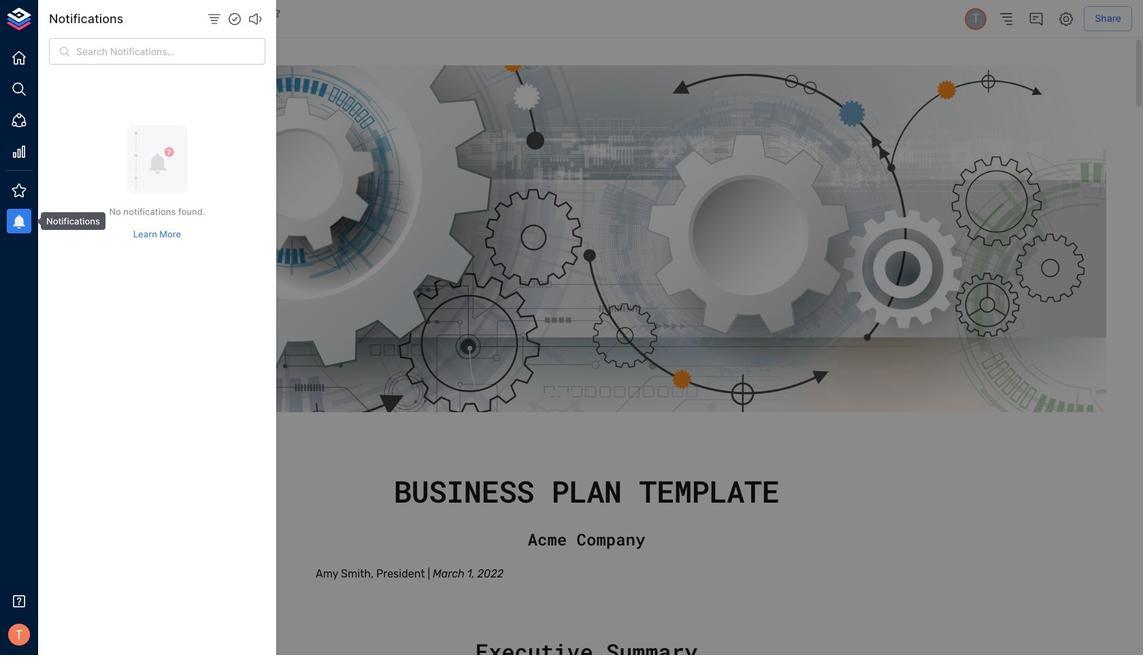 Task type: locate. For each thing, give the bounding box(es) containing it.
settings image
[[1058, 11, 1075, 27]]

go back image
[[89, 11, 105, 27]]

sound on image
[[247, 11, 263, 27]]

tooltip
[[31, 212, 106, 230]]

mark all read image
[[227, 11, 243, 27]]



Task type: describe. For each thing, give the bounding box(es) containing it.
favorite image
[[269, 6, 281, 19]]

comments image
[[1029, 11, 1045, 27]]

table of contents image
[[999, 11, 1015, 27]]

show wiki image
[[53, 11, 69, 27]]

Search Notifications... text field
[[76, 38, 265, 65]]



Task type: vqa. For each thing, say whether or not it's contained in the screenshot.
MARK ALL READ ICON
yes



